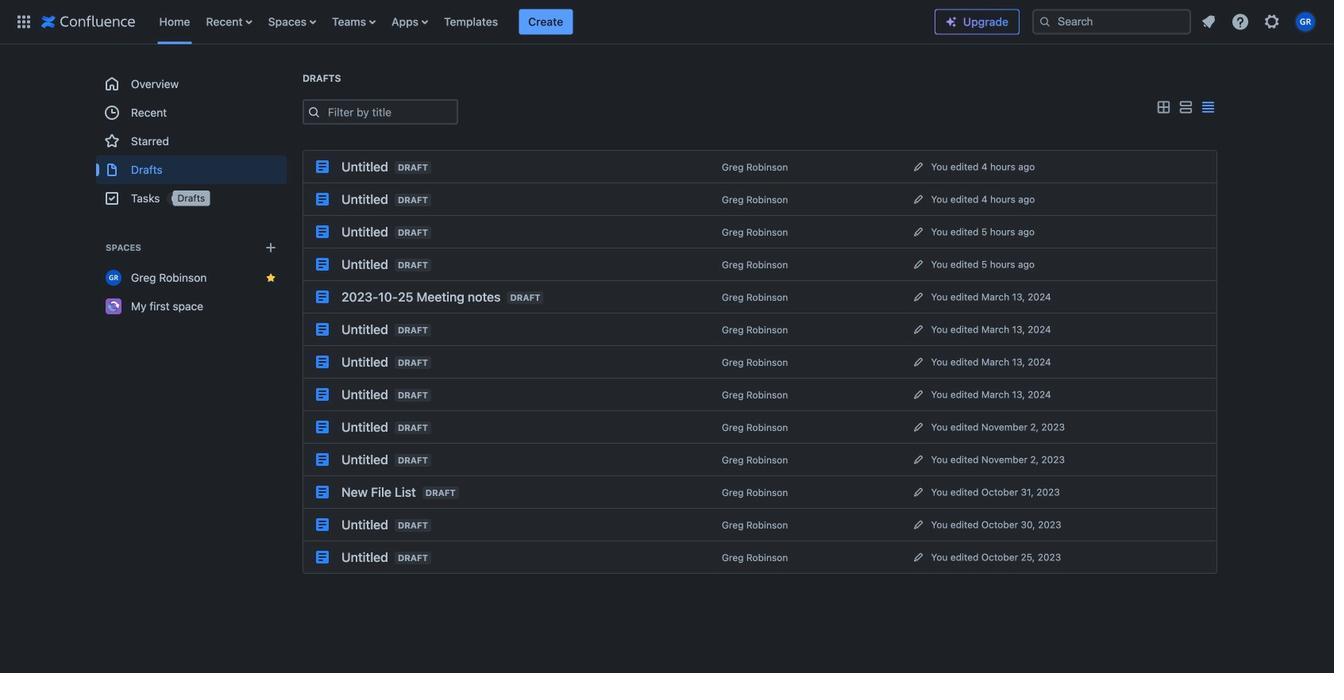 Task type: describe. For each thing, give the bounding box(es) containing it.
Filter by title field
[[323, 101, 457, 123]]

help icon image
[[1231, 12, 1250, 31]]

3 page image from the top
[[316, 388, 329, 401]]

premium image
[[945, 15, 958, 28]]

settings icon image
[[1263, 12, 1282, 31]]

6 page image from the top
[[316, 454, 329, 466]]

compact list image
[[1198, 98, 1218, 117]]

cards image
[[1154, 98, 1173, 117]]

list for 'appswitcher icon'
[[151, 0, 935, 44]]

global element
[[10, 0, 935, 44]]

2 page image from the top
[[316, 193, 329, 206]]

5 page image from the top
[[316, 486, 329, 499]]

2 page image from the top
[[316, 291, 329, 303]]

list image
[[1176, 98, 1195, 117]]



Task type: vqa. For each thing, say whether or not it's contained in the screenshot.
search field
yes



Task type: locate. For each thing, give the bounding box(es) containing it.
list
[[151, 0, 935, 44], [1195, 8, 1325, 36]]

1 page image from the top
[[316, 226, 329, 238]]

list for premium icon
[[1195, 8, 1325, 36]]

0 horizontal spatial list
[[151, 0, 935, 44]]

list item inside list
[[519, 9, 573, 35]]

4 page image from the top
[[316, 323, 329, 336]]

search image
[[1039, 15, 1052, 28]]

notification icon image
[[1199, 12, 1218, 31]]

page image
[[316, 160, 329, 173], [316, 193, 329, 206], [316, 258, 329, 271], [316, 323, 329, 336], [316, 356, 329, 369], [316, 454, 329, 466]]

page image
[[316, 226, 329, 238], [316, 291, 329, 303], [316, 388, 329, 401], [316, 421, 329, 434], [316, 486, 329, 499], [316, 519, 329, 531], [316, 551, 329, 564]]

unstar this space image
[[264, 272, 277, 284]]

3 page image from the top
[[316, 258, 329, 271]]

Search field
[[1032, 9, 1191, 35]]

4 page image from the top
[[316, 421, 329, 434]]

7 page image from the top
[[316, 551, 329, 564]]

list item
[[519, 9, 573, 35]]

1 page image from the top
[[316, 160, 329, 173]]

None search field
[[1032, 9, 1191, 35]]

appswitcher icon image
[[14, 12, 33, 31]]

5 page image from the top
[[316, 356, 329, 369]]

6 page image from the top
[[316, 519, 329, 531]]

1 horizontal spatial list
[[1195, 8, 1325, 36]]

confluence image
[[41, 12, 135, 31], [41, 12, 135, 31]]

banner
[[0, 0, 1334, 44]]

group
[[96, 70, 287, 213]]

create a space image
[[261, 238, 280, 257]]



